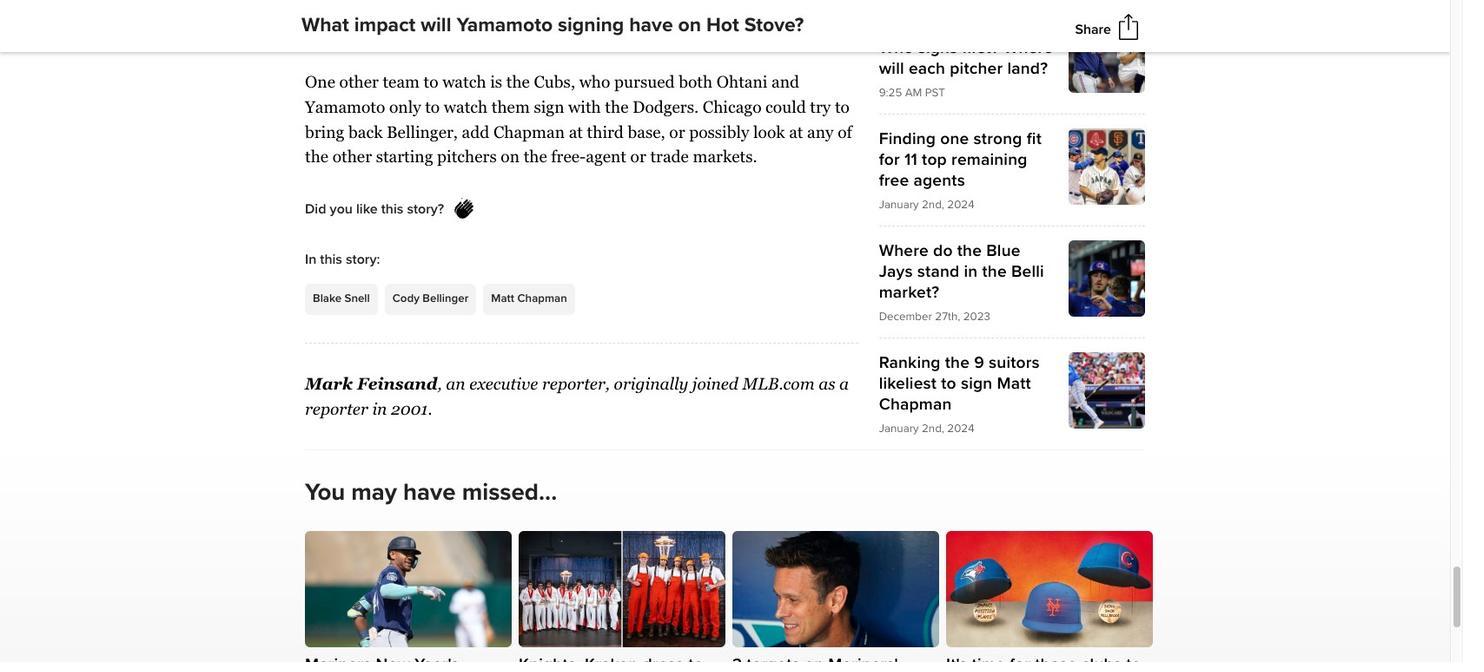 Task type: locate. For each thing, give the bounding box(es) containing it.
the up third
[[605, 97, 629, 116]]

the
[[506, 72, 530, 91], [605, 97, 629, 116], [305, 147, 328, 166], [524, 147, 547, 166], [957, 240, 982, 261], [982, 261, 1007, 282], [945, 353, 970, 373]]

0 vertical spatial in
[[964, 261, 978, 282]]

will
[[421, 13, 451, 37], [879, 58, 904, 79]]

will up 9:25
[[879, 58, 904, 79]]

1 vertical spatial this
[[320, 251, 342, 269]]

sign down 2023
[[961, 373, 993, 394]]

you may have missed...
[[305, 479, 557, 507]]

1 vertical spatial january
[[879, 422, 919, 436]]

1 vertical spatial chapman
[[517, 292, 567, 306]]

0 horizontal spatial have
[[403, 479, 456, 507]]

0 horizontal spatial at
[[569, 122, 583, 141]]

sign down cubs,
[[534, 97, 564, 116]]

on right pitchers
[[501, 147, 520, 166]]

sign inside one other team to watch is the cubs, who pursued both ohtani and yamamoto only to watch them sign with the dodgers. chicago could try to bring back bellinger, add chapman at third base, or possibly look at any of the other starting pitchers on the free-agent or trade markets.
[[534, 97, 564, 116]]

2024 down 9
[[947, 422, 974, 436]]

2nd,
[[922, 198, 944, 212], [922, 422, 944, 436]]

0 vertical spatial 2nd,
[[922, 198, 944, 212]]

where inside where do the blue jays stand in the belli market? december 27th, 2023
[[879, 240, 929, 261]]

the left 9
[[945, 353, 970, 373]]

knights, kraken dress to impress at mariners' home field element
[[519, 532, 725, 663]]

as
[[819, 375, 835, 394]]

ranking the 9 suitors likeliest to sign matt chapman january 2nd, 2024
[[879, 353, 1040, 436]]

it's time for these clubs to make an offseason splash element
[[946, 532, 1153, 663]]

1 horizontal spatial yamamoto
[[456, 13, 553, 37]]

imanaga:
[[981, 16, 1050, 37]]

in right stand
[[964, 261, 978, 282]]

1 2024 from the top
[[947, 198, 974, 212]]

2 vertical spatial chapman
[[879, 394, 952, 415]]

in inside where do the blue jays stand in the belli market? december 27th, 2023
[[964, 261, 978, 282]]

other right 'one' in the left of the page
[[339, 72, 379, 91]]

agents
[[914, 170, 965, 191]]

27th,
[[935, 310, 960, 324]]

matt right 9
[[997, 373, 1031, 394]]

jays
[[879, 261, 913, 282]]

did
[[305, 201, 326, 218]]

0 vertical spatial january
[[879, 198, 919, 212]]

chapman inside ranking the 9 suitors likeliest to sign matt chapman january 2nd, 2024
[[879, 394, 952, 415]]

sign
[[534, 97, 564, 116], [961, 373, 993, 394]]

other
[[339, 72, 379, 91], [332, 147, 372, 166]]

snell,
[[879, 16, 921, 37]]

starting
[[376, 147, 433, 166]]

or
[[669, 122, 685, 141], [630, 147, 646, 166]]

chapman
[[493, 122, 565, 141], [517, 292, 567, 306], [879, 394, 952, 415]]

the right do
[[957, 240, 982, 261]]

this
[[381, 201, 403, 218], [320, 251, 342, 269]]

on inside one other team to watch is the cubs, who pursued both ohtani and yamamoto only to watch them sign with the dodgers. chicago could try to bring back bellinger, add chapman at third base, or possibly look at any of the other starting pitchers on the free-agent or trade markets.
[[501, 147, 520, 166]]

watch left is
[[442, 72, 486, 91]]

2nd, down agents
[[922, 198, 944, 212]]

remaining
[[951, 149, 1027, 170]]

1 january from the top
[[879, 198, 919, 212]]

yamamoto up bring
[[305, 97, 385, 116]]

joined
[[692, 375, 738, 394]]

to right try
[[835, 97, 850, 116]]

1 vertical spatial 2nd,
[[922, 422, 944, 436]]

free
[[879, 170, 909, 191]]

0 horizontal spatial sign
[[534, 97, 564, 116]]

1 vertical spatial yamamoto
[[305, 97, 385, 116]]

may
[[351, 479, 397, 507]]

this right like
[[381, 201, 403, 218]]

dodgers.
[[633, 97, 699, 116]]

2 2nd, from the top
[[922, 422, 944, 436]]

january down likeliest
[[879, 422, 919, 436]]

0 vertical spatial on
[[678, 13, 701, 37]]

snell, monty, imanaga: who signs first? where will each pitcher land? element
[[879, 16, 1145, 100]]

2 2024 from the top
[[947, 422, 974, 436]]

other down "back"
[[332, 147, 372, 166]]

1 vertical spatial 2024
[[947, 422, 974, 436]]

have up the pursued
[[629, 13, 673, 37]]

will right impact at top left
[[421, 13, 451, 37]]

watch up add in the left top of the page
[[444, 97, 488, 116]]

0 horizontal spatial matt
[[491, 292, 514, 306]]

chapman inside matt chapman link
[[517, 292, 567, 306]]

this right in
[[320, 251, 342, 269]]

0 horizontal spatial will
[[421, 13, 451, 37]]

monty,
[[925, 16, 976, 37]]

0 horizontal spatial or
[[630, 147, 646, 166]]

chapman inside one other team to watch is the cubs, who pursued both ohtani and yamamoto only to watch them sign with the dodgers. chicago could try to bring back bellinger, add chapman at third base, or possibly look at any of the other starting pitchers on the free-agent or trade markets.
[[493, 122, 565, 141]]

1 vertical spatial matt
[[997, 373, 1031, 394]]

9
[[974, 353, 984, 373]]

where left do
[[879, 240, 929, 261]]

on left hot
[[678, 13, 701, 37]]

1 horizontal spatial sign
[[961, 373, 993, 394]]

cody
[[393, 292, 420, 306]]

back
[[348, 122, 383, 141]]

top
[[922, 149, 947, 170]]

0 vertical spatial chapman
[[493, 122, 565, 141]]

yamamoto
[[456, 13, 553, 37], [305, 97, 385, 116]]

1 vertical spatial in
[[372, 400, 387, 419]]

the left free-
[[524, 147, 547, 166]]

at left any
[[789, 122, 803, 141]]

1 vertical spatial on
[[501, 147, 520, 166]]

, an executive reporter, originally joined mlb.com as a reporter in 2001.
[[305, 375, 849, 419]]

january inside finding one strong fit for 11 top remaining free agents january 2nd, 2024
[[879, 198, 919, 212]]

2024
[[947, 198, 974, 212], [947, 422, 974, 436]]

0 horizontal spatial where
[[879, 240, 929, 261]]

0 vertical spatial yamamoto
[[456, 13, 553, 37]]

0 horizontal spatial on
[[501, 147, 520, 166]]

ranking the 9 suitors likeliest to sign matt chapman element
[[879, 353, 1145, 436]]

0 vertical spatial this
[[381, 201, 403, 218]]

0 vertical spatial where
[[1003, 37, 1053, 58]]

story:
[[346, 251, 380, 269]]

on
[[678, 13, 701, 37], [501, 147, 520, 166]]

to left 9
[[941, 373, 956, 394]]

0 vertical spatial have
[[629, 13, 673, 37]]

2nd, inside ranking the 9 suitors likeliest to sign matt chapman january 2nd, 2024
[[922, 422, 944, 436]]

1 vertical spatial sign
[[961, 373, 993, 394]]

third
[[587, 122, 624, 141]]

1 vertical spatial or
[[630, 147, 646, 166]]

or up "trade"
[[669, 122, 685, 141]]

1 vertical spatial where
[[879, 240, 929, 261]]

base,
[[628, 122, 665, 141]]

at up free-
[[569, 122, 583, 141]]

0 horizontal spatial yamamoto
[[305, 97, 385, 116]]

where right first?
[[1003, 37, 1053, 58]]

2nd, down likeliest
[[922, 422, 944, 436]]

0 vertical spatial will
[[421, 13, 451, 37]]

matt inside ranking the 9 suitors likeliest to sign matt chapman january 2nd, 2024
[[997, 373, 1031, 394]]

matt
[[491, 292, 514, 306], [997, 373, 1031, 394]]

impact
[[354, 13, 416, 37]]

missed...
[[462, 479, 557, 507]]

do
[[933, 240, 953, 261]]

mlb.com
[[742, 375, 815, 394]]

in this story:
[[305, 251, 380, 269]]

in down mark feinsand at the bottom
[[372, 400, 387, 419]]

share button
[[1075, 21, 1111, 38]]

or down base,
[[630, 147, 646, 166]]

0 horizontal spatial in
[[372, 400, 387, 419]]

2 january from the top
[[879, 422, 919, 436]]

trade
[[650, 147, 689, 166]]

0 vertical spatial matt
[[491, 292, 514, 306]]

january inside ranking the 9 suitors likeliest to sign matt chapman january 2nd, 2024
[[879, 422, 919, 436]]

2024 down agents
[[947, 198, 974, 212]]

2023
[[963, 310, 990, 324]]

december
[[879, 310, 932, 324]]

1 horizontal spatial will
[[879, 58, 904, 79]]

0 vertical spatial 2024
[[947, 198, 974, 212]]

reporter,
[[542, 375, 610, 394]]

share
[[1075, 21, 1111, 38]]

matt right bellinger at the top of the page
[[491, 292, 514, 306]]

reporter
[[305, 400, 368, 419]]

1 horizontal spatial in
[[964, 261, 978, 282]]

where do the blue jays stand in the belli market? december 27th, 2023
[[879, 240, 1044, 324]]

will inside snell, monty, imanaga: who signs first? where will each pitcher land? 9:25 am pst
[[879, 58, 904, 79]]

0 vertical spatial or
[[669, 122, 685, 141]]

yamamoto up is
[[456, 13, 553, 37]]

one
[[940, 128, 969, 149]]

pitchers
[[437, 147, 497, 166]]

have right may
[[403, 479, 456, 507]]

agent
[[586, 147, 626, 166]]

in
[[964, 261, 978, 282], [372, 400, 387, 419]]

finding one strong fit for 11 top remaining free agents january 2nd, 2024
[[879, 128, 1042, 212]]

have
[[629, 13, 673, 37], [403, 479, 456, 507]]

1 vertical spatial have
[[403, 479, 456, 507]]

1 horizontal spatial on
[[678, 13, 701, 37]]

january down free
[[879, 198, 919, 212]]

an
[[446, 375, 465, 394]]

1 horizontal spatial at
[[789, 122, 803, 141]]

both
[[679, 72, 712, 91]]

1 vertical spatial will
[[879, 58, 904, 79]]

in
[[305, 251, 316, 269]]

2024 inside finding one strong fit for 11 top remaining free agents january 2nd, 2024
[[947, 198, 974, 212]]

1 horizontal spatial matt
[[997, 373, 1031, 394]]

snell
[[344, 292, 370, 306]]

0 vertical spatial other
[[339, 72, 379, 91]]

1 horizontal spatial where
[[1003, 37, 1053, 58]]

signs
[[918, 37, 958, 58]]

0 vertical spatial sign
[[534, 97, 564, 116]]

to right team
[[424, 72, 438, 91]]

to
[[424, 72, 438, 91], [425, 97, 440, 116], [835, 97, 850, 116], [941, 373, 956, 394]]

0 vertical spatial watch
[[442, 72, 486, 91]]

each
[[909, 58, 945, 79]]

blake snell
[[313, 292, 370, 306]]

1 2nd, from the top
[[922, 198, 944, 212]]



Task type: vqa. For each thing, say whether or not it's contained in the screenshot.
Finding one strong fit for 11 top remaining free agents element
yes



Task type: describe. For each thing, give the bounding box(es) containing it.
of
[[838, 122, 852, 141]]

only
[[389, 97, 421, 116]]

one other team to watch is the cubs, who pursued both ohtani and yamamoto only to watch them sign with the dodgers. chicago could try to bring back bellinger, add chapman at third base, or possibly look at any of the other starting pitchers on the free-agent or trade markets.
[[305, 72, 852, 166]]

3 targets on mariners' holiday wish list element
[[732, 532, 939, 663]]

finding
[[879, 128, 936, 149]]

did you like this story?
[[305, 201, 444, 218]]

1 vertical spatial watch
[[444, 97, 488, 116]]

blue
[[986, 240, 1021, 261]]

cody bellinger link
[[385, 284, 476, 316]]

1 horizontal spatial this
[[381, 201, 403, 218]]

and
[[772, 72, 799, 91]]

1 horizontal spatial or
[[669, 122, 685, 141]]

executive
[[469, 375, 538, 394]]

hot
[[706, 13, 739, 37]]

a
[[839, 375, 849, 394]]

blake
[[313, 292, 342, 306]]

stove?
[[744, 13, 804, 37]]

team
[[383, 72, 420, 91]]

possibly
[[689, 122, 749, 141]]

land?
[[1007, 58, 1048, 79]]

is
[[490, 72, 502, 91]]

chicago
[[703, 97, 762, 116]]

like
[[356, 201, 378, 218]]

2nd, inside finding one strong fit for 11 top remaining free agents january 2nd, 2024
[[922, 198, 944, 212]]

matt chapman link
[[483, 284, 575, 316]]

2001.
[[391, 400, 432, 419]]

0 horizontal spatial this
[[320, 251, 342, 269]]

signing
[[558, 13, 624, 37]]

stand
[[917, 261, 959, 282]]

2 at from the left
[[789, 122, 803, 141]]

mark
[[305, 375, 353, 394]]

cubs,
[[534, 72, 575, 91]]

,
[[437, 375, 442, 394]]

pst
[[925, 86, 945, 100]]

pursued
[[614, 72, 675, 91]]

in inside , an executive reporter, originally joined mlb.com as a reporter in 2001.
[[372, 400, 387, 419]]

could
[[766, 97, 806, 116]]

am
[[905, 86, 922, 100]]

feinsand
[[357, 375, 437, 394]]

with
[[568, 97, 601, 116]]

strong
[[974, 128, 1022, 149]]

finding one strong fit for 11 top remaining free agents element
[[879, 128, 1145, 212]]

what impact will yamamoto signing have on hot stove?
[[301, 13, 804, 37]]

free-
[[551, 147, 586, 166]]

mariners new year's resolutions for 2024 element
[[305, 532, 512, 663]]

try
[[810, 97, 831, 116]]

for
[[879, 149, 900, 170]]

snell, monty, imanaga: who signs first? where will each pitcher land? 9:25 am pst
[[879, 16, 1053, 100]]

1 vertical spatial other
[[332, 147, 372, 166]]

1 horizontal spatial have
[[629, 13, 673, 37]]

mark feinsand
[[305, 375, 437, 394]]

where inside snell, monty, imanaga: who signs first? where will each pitcher land? 9:25 am pst
[[1003, 37, 1053, 58]]

first?
[[962, 37, 999, 58]]

market?
[[879, 282, 939, 303]]

bring
[[305, 122, 344, 141]]

the down bring
[[305, 147, 328, 166]]

belli
[[1011, 261, 1044, 282]]

bellinger
[[423, 292, 469, 306]]

yamamoto inside one other team to watch is the cubs, who pursued both ohtani and yamamoto only to watch them sign with the dodgers. chicago could try to bring back bellinger, add chapman at third base, or possibly look at any of the other starting pitchers on the free-agent or trade markets.
[[305, 97, 385, 116]]

who
[[579, 72, 610, 91]]

look
[[753, 122, 785, 141]]

you
[[330, 201, 353, 218]]

you
[[305, 479, 345, 507]]

sign inside ranking the 9 suitors likeliest to sign matt chapman january 2nd, 2024
[[961, 373, 993, 394]]

ranking
[[879, 353, 941, 373]]

any
[[807, 122, 834, 141]]

9:25
[[879, 86, 902, 100]]

cody bellinger
[[393, 292, 469, 306]]

pitcher
[[950, 58, 1003, 79]]

ohtani
[[717, 72, 768, 91]]

to up bellinger,
[[425, 97, 440, 116]]

the left "belli" at the top right
[[982, 261, 1007, 282]]

matt chapman
[[491, 292, 567, 306]]

what
[[301, 13, 349, 37]]

originally
[[614, 375, 688, 394]]

2024 inside ranking the 9 suitors likeliest to sign matt chapman january 2nd, 2024
[[947, 422, 974, 436]]

to inside ranking the 9 suitors likeliest to sign matt chapman january 2nd, 2024
[[941, 373, 956, 394]]

one
[[305, 72, 335, 91]]

the right is
[[506, 72, 530, 91]]

story?
[[407, 201, 444, 218]]

the inside ranking the 9 suitors likeliest to sign matt chapman january 2nd, 2024
[[945, 353, 970, 373]]

where do the blue jays stand in the belli market? element
[[879, 240, 1145, 324]]

1 at from the left
[[569, 122, 583, 141]]

markets.
[[693, 147, 757, 166]]

add
[[462, 122, 489, 141]]

11
[[904, 149, 917, 170]]

fit
[[1027, 128, 1042, 149]]

them
[[492, 97, 530, 116]]



